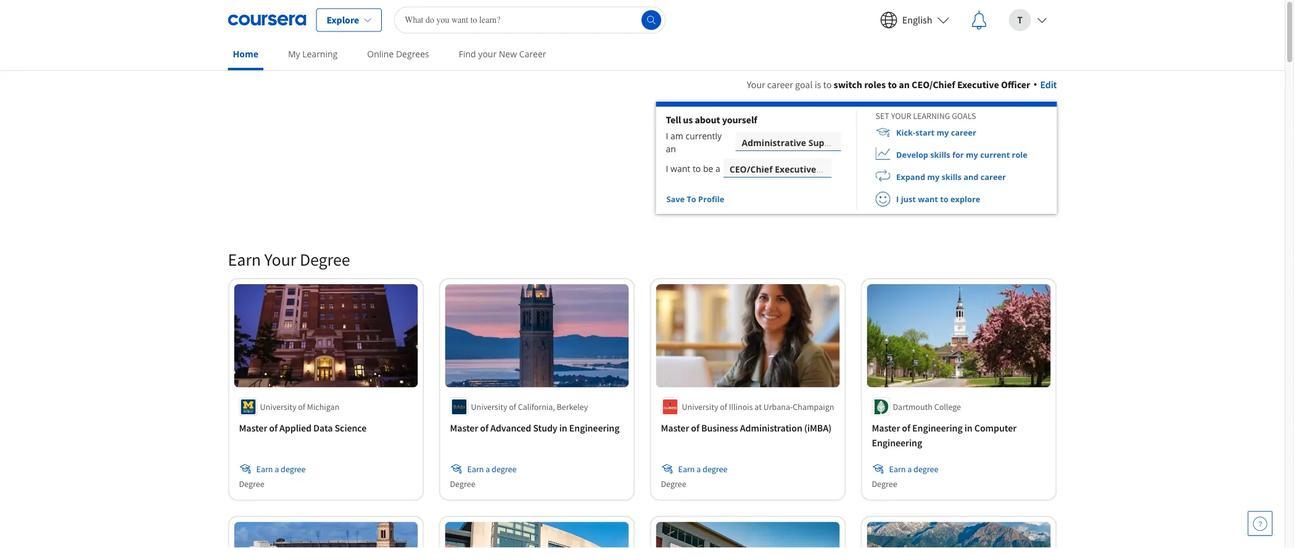 Task type: vqa. For each thing, say whether or not it's contained in the screenshot.
'Python'
no



Task type: locate. For each thing, give the bounding box(es) containing it.
t
[[1018, 14, 1023, 26]]

engineering
[[569, 422, 620, 435], [913, 422, 963, 435], [872, 437, 922, 450]]

executive
[[957, 78, 999, 91], [775, 163, 816, 175]]

ceo/chief down administrative
[[730, 163, 773, 175]]

in right study
[[559, 422, 567, 435]]

master for master of engineering in computer engineering
[[872, 422, 900, 435]]

university up applied
[[260, 401, 296, 413]]

earn a degree for applied
[[256, 464, 306, 475]]

california,
[[518, 401, 555, 413]]

my inside button
[[966, 149, 978, 160]]

save
[[667, 194, 685, 205]]

be
[[703, 163, 713, 175]]

of for applied
[[269, 422, 278, 435]]

smile image
[[876, 192, 891, 207]]

None search field
[[394, 6, 666, 34]]

master for master of advanced study in engineering
[[450, 422, 478, 435]]

university for advanced
[[471, 401, 507, 413]]

4 earn a degree from the left
[[889, 464, 939, 475]]

dartmouth
[[893, 401, 933, 413]]

of for illinois
[[720, 401, 727, 413]]

master left applied
[[239, 422, 267, 435]]

coursera image
[[228, 10, 306, 30]]

2 vertical spatial i
[[897, 194, 899, 205]]

want left be on the top right of the page
[[671, 163, 691, 175]]

4 master from the left
[[872, 422, 900, 435]]

2 horizontal spatial career
[[981, 172, 1006, 182]]

your
[[747, 78, 765, 91], [264, 249, 296, 271]]

executive down administrative supervisor
[[775, 163, 816, 175]]

of down dartmouth at bottom right
[[902, 422, 911, 435]]

3 university from the left
[[682, 401, 718, 413]]

to left 'explore'
[[940, 194, 949, 205]]

i inside i am currently an
[[666, 130, 668, 142]]

i inside button
[[897, 194, 899, 205]]

1 vertical spatial your
[[264, 249, 296, 271]]

want
[[671, 163, 691, 175], [918, 194, 938, 205]]

in left computer
[[965, 422, 973, 435]]

1 horizontal spatial your
[[747, 78, 765, 91]]

degree down master of engineering in computer engineering
[[914, 464, 939, 475]]

0 vertical spatial want
[[671, 163, 691, 175]]

0 horizontal spatial in
[[559, 422, 567, 435]]

kick-start my career
[[897, 127, 976, 138]]

of left applied
[[269, 422, 278, 435]]

of for advanced
[[480, 422, 489, 435]]

your inside main content
[[891, 110, 912, 122]]

degree for master of business administration (imba)
[[661, 479, 686, 490]]

1 horizontal spatial in
[[965, 422, 973, 435]]

i up save
[[666, 163, 668, 175]]

1 vertical spatial i
[[666, 163, 668, 175]]

want inside i just want to explore button
[[918, 194, 938, 205]]

2 vertical spatial my
[[928, 172, 940, 182]]

your up the kick-
[[891, 110, 912, 122]]

2 horizontal spatial university
[[682, 401, 718, 413]]

earn
[[228, 249, 261, 271], [256, 464, 273, 475], [467, 464, 484, 475], [678, 464, 695, 475], [889, 464, 906, 475]]

engineering down berkeley
[[569, 422, 620, 435]]

data
[[313, 422, 333, 435]]

1 university from the left
[[260, 401, 296, 413]]

explore button
[[316, 8, 382, 32]]

my
[[288, 48, 300, 60]]

master of applied data science link
[[239, 421, 413, 436]]

develop skills for my current role
[[897, 149, 1028, 160]]

to
[[823, 78, 832, 91], [888, 78, 897, 91], [693, 163, 701, 175], [940, 194, 949, 205]]

of left 'advanced'
[[480, 422, 489, 435]]

degree for applied
[[281, 464, 306, 475]]

3 earn a degree from the left
[[678, 464, 728, 475]]

3 master from the left
[[661, 422, 689, 435]]

2 university from the left
[[471, 401, 507, 413]]

earn a degree down applied
[[256, 464, 306, 475]]

master left 'advanced'
[[450, 422, 478, 435]]

1 vertical spatial career
[[951, 127, 976, 138]]

your inside "link"
[[478, 48, 497, 60]]

1 master from the left
[[239, 422, 267, 435]]

0 vertical spatial executive
[[957, 78, 999, 91]]

career left the goal
[[767, 78, 793, 91]]

1 vertical spatial executive
[[775, 163, 816, 175]]

earn a degree
[[256, 464, 306, 475], [467, 464, 517, 475], [678, 464, 728, 475], [889, 464, 939, 475]]

want right just
[[918, 194, 938, 205]]

my right for at right
[[966, 149, 978, 160]]

1 horizontal spatial career
[[951, 127, 976, 138]]

earn a degree down 'advanced'
[[467, 464, 517, 475]]

0 vertical spatial i
[[666, 130, 668, 142]]

a
[[716, 163, 720, 175], [275, 464, 279, 475], [486, 464, 490, 475], [697, 464, 701, 475], [908, 464, 912, 475]]

master for master of applied data science
[[239, 422, 267, 435]]

and
[[964, 172, 979, 182]]

skills left and
[[942, 172, 962, 182]]

0 horizontal spatial your
[[478, 48, 497, 60]]

3 degree from the left
[[703, 464, 728, 475]]

1 vertical spatial an
[[666, 143, 676, 155]]

1 vertical spatial want
[[918, 194, 938, 205]]

your right find
[[478, 48, 497, 60]]

1 horizontal spatial university
[[471, 401, 507, 413]]

1 degree from the left
[[281, 464, 306, 475]]

0 horizontal spatial executive
[[775, 163, 816, 175]]

about
[[695, 114, 720, 126]]

1 horizontal spatial your
[[891, 110, 912, 122]]

am
[[671, 130, 684, 142]]

ceo/chief
[[912, 78, 956, 91], [730, 163, 773, 175]]

2 vertical spatial career
[[981, 172, 1006, 182]]

master inside master of advanced study in engineering link
[[450, 422, 478, 435]]

degree
[[281, 464, 306, 475], [492, 464, 517, 475], [703, 464, 728, 475], [914, 464, 939, 475]]

skills left for at right
[[931, 149, 951, 160]]

0 horizontal spatial ceo/chief
[[730, 163, 773, 175]]

career right and
[[981, 172, 1006, 182]]

career inside button
[[951, 127, 976, 138]]

master of business administration (imba)
[[661, 422, 832, 435]]

business
[[702, 422, 738, 435]]

i left am
[[666, 130, 668, 142]]

degree
[[300, 249, 350, 271], [239, 479, 264, 490], [450, 479, 475, 490], [661, 479, 686, 490], [872, 479, 897, 490]]

ceo/chief executive officer
[[730, 163, 848, 175]]

your
[[478, 48, 497, 60], [891, 110, 912, 122]]

master inside master of applied data science link
[[239, 422, 267, 435]]

i left just
[[897, 194, 899, 205]]

career
[[767, 78, 793, 91], [951, 127, 976, 138], [981, 172, 1006, 182]]

What do you want to learn? text field
[[394, 6, 666, 34]]

degree down business
[[703, 464, 728, 475]]

officer down supervisor
[[819, 163, 848, 175]]

save to profile button
[[666, 188, 725, 210]]

officer left edit dropdown button
[[1001, 78, 1031, 91]]

0 horizontal spatial university
[[260, 401, 296, 413]]

michigan
[[307, 401, 340, 413]]

of left the michigan
[[298, 401, 305, 413]]

2 earn a degree from the left
[[467, 464, 517, 475]]

of up 'advanced'
[[509, 401, 516, 413]]

an right roles at the top right of the page
[[899, 78, 910, 91]]

master left business
[[661, 422, 689, 435]]

1 vertical spatial your
[[891, 110, 912, 122]]

a for master of engineering in computer engineering
[[908, 464, 912, 475]]

1 horizontal spatial executive
[[957, 78, 999, 91]]

of left business
[[691, 422, 700, 435]]

master down dartmouth at bottom right
[[872, 422, 900, 435]]

master for master of business administration (imba)
[[661, 422, 689, 435]]

degree down 'advanced'
[[492, 464, 517, 475]]

2 master from the left
[[450, 422, 478, 435]]

your for new
[[478, 48, 497, 60]]

an down am
[[666, 143, 676, 155]]

master of engineering in computer engineering
[[872, 422, 1017, 450]]

1 vertical spatial officer
[[819, 163, 848, 175]]

profile
[[698, 194, 724, 205]]

at
[[755, 401, 762, 413]]

0 vertical spatial my
[[937, 127, 949, 138]]

my inside 'button'
[[928, 172, 940, 182]]

2 in from the left
[[965, 422, 973, 435]]

a for master of applied data science
[[275, 464, 279, 475]]

1 horizontal spatial want
[[918, 194, 938, 205]]

officer
[[1001, 78, 1031, 91], [819, 163, 848, 175]]

master inside master of engineering in computer engineering
[[872, 422, 900, 435]]

engineering down dartmouth at bottom right
[[872, 437, 922, 450]]

1 vertical spatial my
[[966, 149, 978, 160]]

0 horizontal spatial career
[[767, 78, 793, 91]]

home
[[233, 48, 258, 60]]

1 vertical spatial skills
[[942, 172, 962, 182]]

of
[[298, 401, 305, 413], [509, 401, 516, 413], [720, 401, 727, 413], [269, 422, 278, 435], [480, 422, 489, 435], [691, 422, 700, 435], [902, 422, 911, 435]]

4 degree from the left
[[914, 464, 939, 475]]

0 vertical spatial your
[[478, 48, 497, 60]]

an
[[899, 78, 910, 91], [666, 143, 676, 155]]

university
[[260, 401, 296, 413], [471, 401, 507, 413], [682, 401, 718, 413]]

dartmouth college
[[893, 401, 961, 413]]

your for learning
[[891, 110, 912, 122]]

of for business
[[691, 422, 700, 435]]

1 horizontal spatial officer
[[1001, 78, 1031, 91]]

0 horizontal spatial an
[[666, 143, 676, 155]]

computer
[[975, 422, 1017, 435]]

of left illinois
[[720, 401, 727, 413]]

degree for business
[[703, 464, 728, 475]]

engineering down the college
[[913, 422, 963, 435]]

career down goals at top right
[[951, 127, 976, 138]]

master
[[239, 422, 267, 435], [450, 422, 478, 435], [661, 422, 689, 435], [872, 422, 900, 435]]

illinois
[[729, 401, 753, 413]]

of for engineering
[[902, 422, 911, 435]]

1 horizontal spatial an
[[899, 78, 910, 91]]

executive up goals at top right
[[957, 78, 999, 91]]

earn a degree down master of engineering in computer engineering
[[889, 464, 939, 475]]

my right 'start'
[[937, 127, 949, 138]]

university up 'advanced'
[[471, 401, 507, 413]]

for
[[953, 149, 964, 160]]

1 horizontal spatial ceo/chief
[[912, 78, 956, 91]]

learning
[[302, 48, 338, 60]]

2 degree from the left
[[492, 464, 517, 475]]

0 vertical spatial skills
[[931, 149, 951, 160]]

my
[[937, 127, 949, 138], [966, 149, 978, 160], [928, 172, 940, 182]]

master of advanced study in engineering link
[[450, 421, 624, 436]]

earn a degree down business
[[678, 464, 728, 475]]

ceo/chief up learning on the top right of page
[[912, 78, 956, 91]]

my right expand
[[928, 172, 940, 182]]

develop skills for my current role button
[[857, 144, 1028, 166]]

set
[[876, 110, 890, 122]]

degree down applied
[[281, 464, 306, 475]]

earn a degree for business
[[678, 464, 728, 475]]

1 earn a degree from the left
[[256, 464, 306, 475]]

line chart image
[[876, 147, 891, 162]]

of inside master of engineering in computer engineering
[[902, 422, 911, 435]]

university up business
[[682, 401, 718, 413]]



Task type: describe. For each thing, give the bounding box(es) containing it.
master of engineering in computer engineering link
[[872, 421, 1046, 451]]

tell
[[666, 114, 681, 126]]

college
[[935, 401, 961, 413]]

engineering for in
[[872, 437, 922, 450]]

in inside master of engineering in computer engineering
[[965, 422, 973, 435]]

administrative
[[742, 137, 806, 148]]

0 horizontal spatial want
[[671, 163, 691, 175]]

university of michigan
[[260, 401, 340, 413]]

edit
[[1040, 78, 1057, 91]]

i for i want to be a
[[666, 163, 668, 175]]

learning
[[913, 110, 950, 122]]

university for business
[[682, 401, 718, 413]]

i want to be a
[[666, 163, 720, 175]]

administrative supervisor
[[742, 137, 855, 148]]

degree for advanced
[[492, 464, 517, 475]]

repeat image
[[876, 170, 891, 184]]

my learning link
[[283, 40, 343, 68]]

to
[[687, 194, 696, 205]]

expand my skills and career button
[[857, 166, 1006, 188]]

study
[[533, 422, 558, 435]]

start
[[916, 127, 935, 138]]

0 horizontal spatial officer
[[819, 163, 848, 175]]

degree for master of advanced study in engineering
[[450, 479, 475, 490]]

administration
[[740, 422, 803, 435]]

switch
[[834, 78, 863, 91]]

skills inside button
[[931, 149, 951, 160]]

set your learning goals
[[876, 110, 976, 122]]

1 vertical spatial ceo/chief
[[730, 163, 773, 175]]

help center image
[[1253, 516, 1268, 531]]

i am currently an
[[666, 130, 722, 155]]

science
[[335, 422, 367, 435]]

earn your degree collection element
[[221, 229, 1065, 548]]

online
[[367, 48, 394, 60]]

a for master of advanced study in engineering
[[486, 464, 490, 475]]

of for michigan
[[298, 401, 305, 413]]

us
[[683, 114, 693, 126]]

earn a degree for advanced
[[467, 464, 517, 475]]

explore
[[327, 14, 359, 26]]

master of advanced study in engineering
[[450, 422, 620, 435]]

online degrees
[[367, 48, 429, 60]]

english
[[903, 14, 933, 26]]

advanced
[[491, 422, 531, 435]]

university for applied
[[260, 401, 296, 413]]

is
[[815, 78, 821, 91]]

develop
[[897, 149, 928, 160]]

expand
[[897, 172, 925, 182]]

master of applied data science
[[239, 422, 367, 435]]

i just want to explore button
[[857, 188, 981, 210]]

degrees
[[396, 48, 429, 60]]

0 vertical spatial your
[[747, 78, 765, 91]]

0 vertical spatial ceo/chief
[[912, 78, 956, 91]]

goal
[[795, 78, 813, 91]]

graduation cap image
[[876, 125, 891, 140]]

just
[[901, 194, 916, 205]]

degree for master of engineering in computer engineering
[[872, 479, 897, 490]]

to right the is
[[823, 78, 832, 91]]

university of illinois at urbana-champaign
[[682, 401, 834, 413]]

0 horizontal spatial your
[[264, 249, 296, 271]]

to left be on the top right of the page
[[693, 163, 701, 175]]

university of california, berkeley
[[471, 401, 588, 413]]

find
[[459, 48, 476, 60]]

goals
[[952, 110, 976, 122]]

of for california,
[[509, 401, 516, 413]]

engineering for study
[[569, 422, 620, 435]]

earn a degree for engineering
[[889, 464, 939, 475]]

currently
[[686, 130, 722, 142]]

your career goal is to switch roles to an ceo/chief executive officer
[[747, 78, 1031, 91]]

berkeley
[[557, 401, 588, 413]]

champaign
[[793, 401, 834, 413]]

my inside button
[[937, 127, 949, 138]]

save to profile
[[667, 194, 724, 205]]

urbana-
[[764, 401, 793, 413]]

t button
[[999, 0, 1057, 40]]

to inside button
[[940, 194, 949, 205]]

i just want to explore
[[897, 194, 981, 205]]

tell us about yourself
[[666, 114, 757, 126]]

0 vertical spatial officer
[[1001, 78, 1031, 91]]

career
[[519, 48, 546, 60]]

skills inside 'button'
[[942, 172, 962, 182]]

expand my skills and career
[[897, 172, 1006, 182]]

earn for master of applied data science
[[256, 464, 273, 475]]

english button
[[870, 0, 960, 40]]

(imba)
[[804, 422, 832, 435]]

current
[[980, 149, 1010, 160]]

role
[[1012, 149, 1028, 160]]

new
[[499, 48, 517, 60]]

1 in from the left
[[559, 422, 567, 435]]

earn for master of advanced study in engineering
[[467, 464, 484, 475]]

to right roles at the top right of the page
[[888, 78, 897, 91]]

explore
[[951, 194, 981, 205]]

0 vertical spatial career
[[767, 78, 793, 91]]

earn for master of engineering in computer engineering
[[889, 464, 906, 475]]

roles
[[864, 78, 886, 91]]

home link
[[228, 40, 263, 70]]

an inside i am currently an
[[666, 143, 676, 155]]

i for i just want to explore
[[897, 194, 899, 205]]

career inside 'button'
[[981, 172, 1006, 182]]

master of business administration (imba) link
[[661, 421, 835, 436]]

supervisor
[[809, 137, 855, 148]]

i for i am currently an
[[666, 130, 668, 142]]

yourself
[[722, 114, 757, 126]]

applied
[[280, 422, 312, 435]]

find your new career
[[459, 48, 546, 60]]

kick-
[[897, 127, 916, 138]]

earn your degree
[[228, 249, 350, 271]]

online degrees link
[[362, 40, 434, 68]]

degree for engineering
[[914, 464, 939, 475]]

find your new career link
[[454, 40, 551, 68]]

edit button
[[1034, 77, 1057, 92]]

kick-start my career button
[[857, 122, 976, 144]]

0 vertical spatial an
[[899, 78, 910, 91]]

degree for master of applied data science
[[239, 479, 264, 490]]

my learning
[[288, 48, 338, 60]]

a for master of business administration (imba)
[[697, 464, 701, 475]]

earn for master of business administration (imba)
[[678, 464, 695, 475]]

earn your degree main content
[[0, 62, 1285, 548]]



